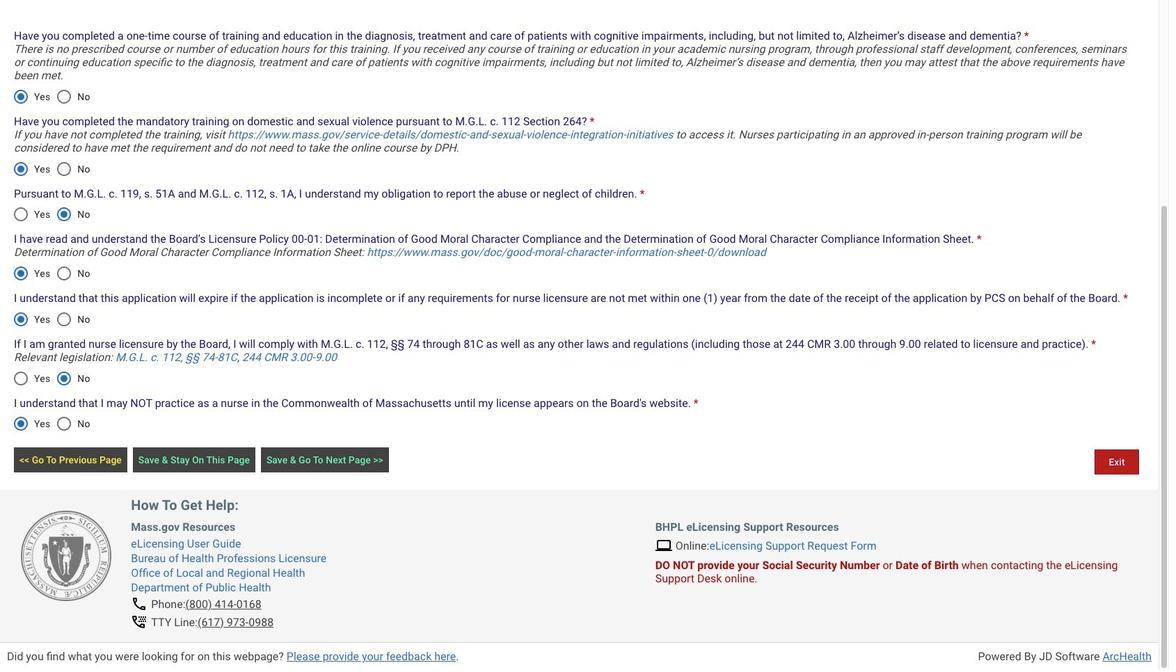 Task type: locate. For each thing, give the bounding box(es) containing it.
massachusetts state seal image
[[21, 511, 111, 601]]

7 option group from the top
[[6, 407, 97, 441]]

3 option group from the top
[[6, 198, 97, 231]]

1 option group from the top
[[6, 80, 97, 113]]

5 option group from the top
[[6, 303, 97, 336]]

2 option group from the top
[[6, 152, 97, 185]]

option group
[[6, 80, 97, 113], [6, 152, 97, 185], [6, 198, 97, 231], [6, 257, 97, 290], [6, 303, 97, 336], [6, 362, 97, 395], [6, 407, 97, 441]]



Task type: vqa. For each thing, say whether or not it's contained in the screenshot.
3rd option group from the bottom of the page
yes



Task type: describe. For each thing, give the bounding box(es) containing it.
4 option group from the top
[[6, 257, 97, 290]]

6 option group from the top
[[6, 362, 97, 395]]



